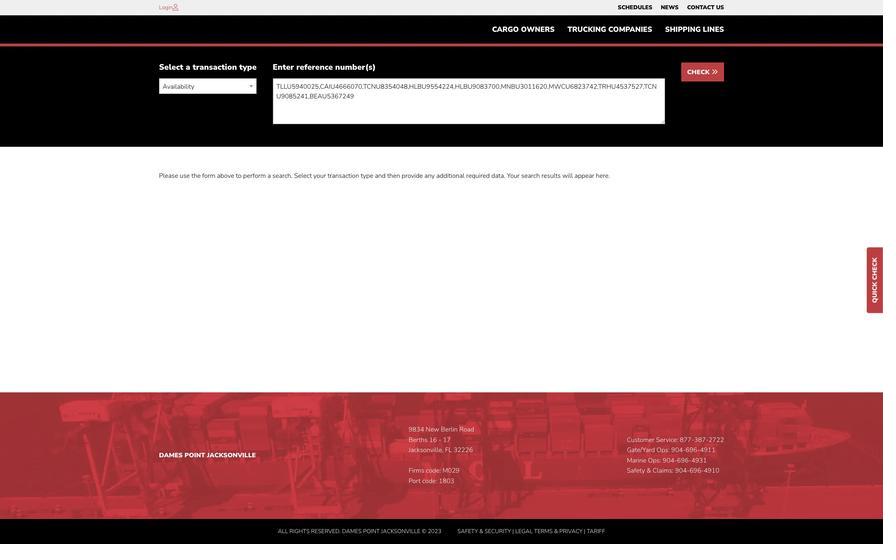 Task type: locate. For each thing, give the bounding box(es) containing it.
1 vertical spatial dames
[[342, 528, 362, 535]]

jacksonville
[[207, 451, 256, 460], [381, 528, 420, 535]]

877-
[[680, 436, 694, 445]]

1 horizontal spatial |
[[584, 528, 585, 535]]

0 vertical spatial menu bar
[[614, 2, 728, 13]]

code: up 1803
[[426, 467, 441, 476]]

ops: down service:
[[657, 446, 670, 455]]

1 horizontal spatial safety
[[627, 467, 645, 476]]

menu bar
[[614, 2, 728, 13], [486, 21, 730, 38]]

0 vertical spatial type
[[239, 62, 257, 73]]

1803
[[439, 477, 454, 486]]

privacy
[[559, 528, 583, 535]]

0 vertical spatial dames
[[159, 451, 183, 460]]

2 | from the left
[[584, 528, 585, 535]]

schedules link
[[618, 2, 652, 13]]

tariff link
[[587, 528, 605, 535]]

type left enter on the top left of the page
[[239, 62, 257, 73]]

904- down 877-
[[671, 446, 686, 455]]

904- up claims:
[[663, 456, 677, 465]]

9834
[[409, 425, 424, 434]]

any
[[424, 172, 435, 181]]

trucking
[[568, 25, 606, 34]]

& left claims:
[[647, 467, 651, 476]]

owners
[[521, 25, 555, 34]]

road
[[459, 425, 474, 434]]

safety & security link
[[457, 528, 511, 535]]

type left and
[[361, 172, 373, 181]]

login link
[[159, 4, 173, 11]]

number(s)
[[335, 62, 376, 73]]

2 horizontal spatial &
[[647, 467, 651, 476]]

0 horizontal spatial check
[[687, 68, 712, 77]]

check
[[687, 68, 712, 77], [871, 258, 879, 280]]

696-
[[686, 446, 700, 455], [677, 456, 691, 465], [689, 467, 704, 476]]

0 vertical spatial transaction
[[193, 62, 237, 73]]

select
[[159, 62, 183, 73], [294, 172, 312, 181]]

shipping
[[665, 25, 701, 34]]

| left 'legal'
[[512, 528, 514, 535]]

1 vertical spatial code:
[[422, 477, 437, 486]]

news link
[[661, 2, 679, 13]]

marine
[[627, 456, 646, 465]]

1 | from the left
[[512, 528, 514, 535]]

m029
[[443, 467, 460, 476]]

claims:
[[653, 467, 674, 476]]

user image
[[173, 4, 178, 10]]

16
[[429, 436, 437, 445]]

above
[[217, 172, 234, 181]]

your
[[507, 172, 520, 181]]

1 vertical spatial safety
[[457, 528, 478, 535]]

footer containing 9834 new berlin road
[[0, 393, 883, 544]]

& inside customer service: 877-387-2722 gate/yard ops: 904-696-4911 marine ops: 904-696-4931 safety & claims: 904-696-4910
[[647, 467, 651, 476]]

0 horizontal spatial type
[[239, 62, 257, 73]]

contact
[[687, 4, 715, 11]]

1 horizontal spatial check
[[871, 258, 879, 280]]

1 vertical spatial jacksonville
[[381, 528, 420, 535]]

legal
[[515, 528, 533, 535]]

angle double right image
[[712, 69, 718, 75]]

code:
[[426, 467, 441, 476], [422, 477, 437, 486]]

quick check
[[871, 258, 879, 303]]

news
[[661, 4, 679, 11]]

quick
[[871, 282, 879, 303]]

1 vertical spatial type
[[361, 172, 373, 181]]

1 horizontal spatial jacksonville
[[381, 528, 420, 535]]

0 vertical spatial code:
[[426, 467, 441, 476]]

point
[[185, 451, 205, 460], [363, 528, 380, 535]]

safety down marine
[[627, 467, 645, 476]]

1 horizontal spatial transaction
[[328, 172, 359, 181]]

type
[[239, 62, 257, 73], [361, 172, 373, 181]]

1 vertical spatial ops:
[[648, 456, 661, 465]]

footer
[[0, 393, 883, 544]]

jacksonville,
[[409, 446, 443, 455]]

berlin
[[441, 425, 458, 434]]

0 horizontal spatial point
[[185, 451, 205, 460]]

search
[[521, 172, 540, 181]]

code: right port
[[422, 477, 437, 486]]

|
[[512, 528, 514, 535], [584, 528, 585, 535]]

0 horizontal spatial |
[[512, 528, 514, 535]]

1 horizontal spatial type
[[361, 172, 373, 181]]

0 vertical spatial point
[[185, 451, 205, 460]]

and
[[375, 172, 386, 181]]

1 vertical spatial point
[[363, 528, 380, 535]]

2 vertical spatial 696-
[[689, 467, 704, 476]]

customer
[[627, 436, 654, 445]]

0 vertical spatial a
[[186, 62, 190, 73]]

menu bar down schedules link
[[486, 21, 730, 38]]

0 horizontal spatial dames
[[159, 451, 183, 460]]

gate/yard
[[627, 446, 655, 455]]

a
[[186, 62, 190, 73], [267, 172, 271, 181]]

cargo
[[492, 25, 519, 34]]

| left "tariff"
[[584, 528, 585, 535]]

menu bar up 'shipping'
[[614, 2, 728, 13]]

0 vertical spatial check
[[687, 68, 712, 77]]

1 vertical spatial check
[[871, 258, 879, 280]]

1 vertical spatial menu bar
[[486, 21, 730, 38]]

shipping lines
[[665, 25, 724, 34]]

1 vertical spatial a
[[267, 172, 271, 181]]

dames
[[159, 451, 183, 460], [342, 528, 362, 535]]

0 horizontal spatial safety
[[457, 528, 478, 535]]

0 vertical spatial safety
[[627, 467, 645, 476]]

& right terms
[[554, 528, 558, 535]]

0 horizontal spatial jacksonville
[[207, 451, 256, 460]]

security
[[485, 528, 511, 535]]

1 horizontal spatial point
[[363, 528, 380, 535]]

shipping lines link
[[659, 21, 730, 38]]

904-
[[671, 446, 686, 455], [663, 456, 677, 465], [675, 467, 689, 476]]

1 vertical spatial 696-
[[677, 456, 691, 465]]

all rights reserved. dames point jacksonville © 2023
[[278, 528, 441, 535]]

387-
[[694, 436, 709, 445]]

rights
[[289, 528, 310, 535]]

ops: up claims:
[[648, 456, 661, 465]]

9834 new berlin road berths 16 - 17 jacksonville, fl 32226
[[409, 425, 474, 455]]

results
[[541, 172, 561, 181]]

©
[[422, 528, 426, 535]]

lines
[[703, 25, 724, 34]]

& left security
[[479, 528, 483, 535]]

1 vertical spatial select
[[294, 172, 312, 181]]

2023
[[428, 528, 441, 535]]

form
[[202, 172, 215, 181]]

904- right claims:
[[675, 467, 689, 476]]

0 horizontal spatial select
[[159, 62, 183, 73]]

please
[[159, 172, 178, 181]]

please use the form above to perform a search. select your transaction type and then provide any additional required data. your search results will appear here.
[[159, 172, 610, 181]]

safety left security
[[457, 528, 478, 535]]

firms
[[409, 467, 424, 476]]



Task type: vqa. For each thing, say whether or not it's contained in the screenshot.
top 00:00 - 00:00
no



Task type: describe. For each thing, give the bounding box(es) containing it.
0 horizontal spatial transaction
[[193, 62, 237, 73]]

data.
[[491, 172, 505, 181]]

cargo owners
[[492, 25, 555, 34]]

login
[[159, 4, 173, 11]]

us
[[716, 4, 724, 11]]

provide
[[402, 172, 423, 181]]

contact us
[[687, 4, 724, 11]]

customer service: 877-387-2722 gate/yard ops: 904-696-4911 marine ops: 904-696-4931 safety & claims: 904-696-4910
[[627, 436, 724, 476]]

the
[[191, 172, 201, 181]]

reserved.
[[311, 528, 341, 535]]

Enter reference number(s) text field
[[273, 78, 665, 124]]

0 vertical spatial 904-
[[671, 446, 686, 455]]

1 horizontal spatial &
[[554, 528, 558, 535]]

menu bar containing schedules
[[614, 2, 728, 13]]

appear
[[575, 172, 594, 181]]

enter
[[273, 62, 294, 73]]

here.
[[596, 172, 610, 181]]

2 vertical spatial 904-
[[675, 467, 689, 476]]

1 horizontal spatial select
[[294, 172, 312, 181]]

4911
[[700, 446, 715, 455]]

menu bar containing cargo owners
[[486, 21, 730, 38]]

check inside button
[[687, 68, 712, 77]]

0 horizontal spatial &
[[479, 528, 483, 535]]

32226
[[454, 446, 473, 455]]

17
[[443, 436, 451, 445]]

search.
[[272, 172, 292, 181]]

additional
[[436, 172, 465, 181]]

safety & security | legal terms & privacy | tariff
[[457, 528, 605, 535]]

schedules
[[618, 4, 652, 11]]

0 horizontal spatial a
[[186, 62, 190, 73]]

to
[[236, 172, 242, 181]]

required
[[466, 172, 490, 181]]

-
[[439, 436, 441, 445]]

companies
[[608, 25, 652, 34]]

legal terms & privacy link
[[515, 528, 583, 535]]

4910
[[704, 467, 719, 476]]

dames point jacksonville
[[159, 451, 256, 460]]

reference
[[296, 62, 333, 73]]

0 vertical spatial 696-
[[686, 446, 700, 455]]

1 vertical spatial 904-
[[663, 456, 677, 465]]

select a transaction type
[[159, 62, 257, 73]]

port
[[409, 477, 421, 486]]

fl
[[445, 446, 452, 455]]

quick check link
[[867, 247, 883, 313]]

trucking companies
[[568, 25, 652, 34]]

1 horizontal spatial a
[[267, 172, 271, 181]]

firms code:  m029 port code:  1803
[[409, 467, 460, 486]]

enter reference number(s)
[[273, 62, 376, 73]]

perform
[[243, 172, 266, 181]]

0 vertical spatial select
[[159, 62, 183, 73]]

terms
[[534, 528, 553, 535]]

1 vertical spatial transaction
[[328, 172, 359, 181]]

1 horizontal spatial dames
[[342, 528, 362, 535]]

berths
[[409, 436, 428, 445]]

your
[[313, 172, 326, 181]]

all
[[278, 528, 288, 535]]

safety inside customer service: 877-387-2722 gate/yard ops: 904-696-4911 marine ops: 904-696-4931 safety & claims: 904-696-4910
[[627, 467, 645, 476]]

new
[[426, 425, 439, 434]]

check button
[[681, 63, 724, 82]]

2722
[[709, 436, 724, 445]]

use
[[180, 172, 190, 181]]

tariff
[[587, 528, 605, 535]]

then
[[387, 172, 400, 181]]

cargo owners link
[[486, 21, 561, 38]]

will
[[562, 172, 573, 181]]

contact us link
[[687, 2, 724, 13]]

4931
[[691, 456, 707, 465]]

0 vertical spatial ops:
[[657, 446, 670, 455]]

0 vertical spatial jacksonville
[[207, 451, 256, 460]]

service:
[[656, 436, 678, 445]]

trucking companies link
[[561, 21, 659, 38]]



